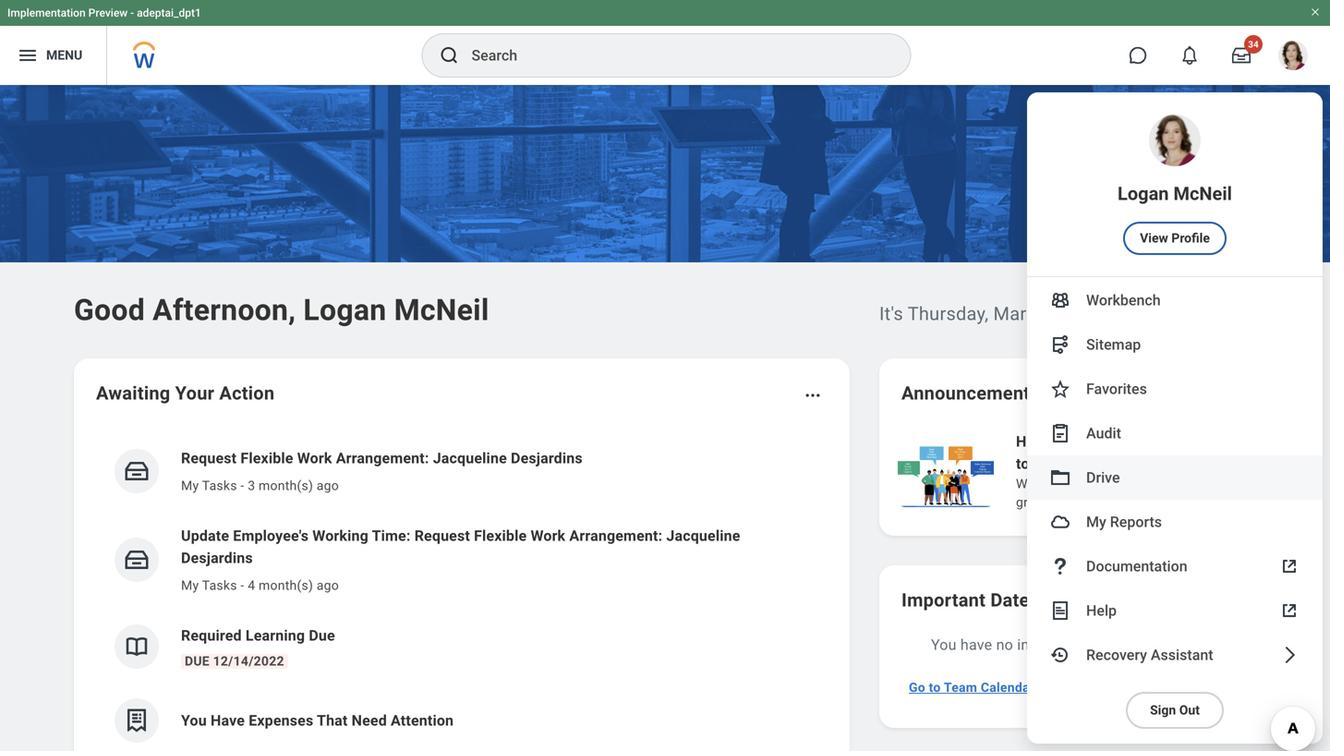 Task type: locate. For each thing, give the bounding box(es) containing it.
1 vertical spatial desjardins
[[181, 549, 253, 567]]

go to team calendar
[[909, 680, 1035, 695]]

a
[[1139, 433, 1147, 451], [1196, 476, 1203, 492]]

my for my tasks - 3 month(s) ago
[[181, 478, 199, 494]]

contact card matrix manager image
[[1050, 289, 1072, 311]]

where
[[1181, 495, 1217, 510]]

all down creating
[[1154, 495, 1177, 510]]

0 horizontal spatial desjardins
[[181, 549, 253, 567]]

work
[[297, 450, 332, 467], [1034, 455, 1069, 473], [531, 527, 566, 545]]

time:
[[372, 527, 411, 545]]

recovery assistant
[[1087, 646, 1214, 664]]

required
[[181, 627, 242, 645]]

flexible inside update employee's working time: request flexible work arrangement: jacqueline desjardins
[[474, 527, 527, 545]]

tasks left 4
[[202, 578, 237, 593]]

reports
[[1111, 513, 1163, 531]]

favorites menu item
[[1028, 367, 1323, 411]]

1 vertical spatial ago
[[317, 578, 339, 593]]

announcements list
[[895, 429, 1331, 514]]

good
[[74, 293, 145, 328]]

arrangement:
[[336, 450, 429, 467], [570, 527, 663, 545]]

1 vertical spatial mcneil
[[394, 293, 489, 328]]

due right learning
[[309, 627, 335, 645]]

ext link image inside help "menu item"
[[1279, 600, 1301, 622]]

- left 4
[[241, 578, 244, 593]]

month(s) right 4
[[259, 578, 313, 593]]

1 vertical spatial you
[[181, 712, 207, 730]]

3
[[248, 478, 255, 494]]

ext link image
[[1279, 555, 1301, 578], [1279, 600, 1301, 622]]

month(s)
[[259, 478, 313, 494], [259, 578, 313, 593]]

my up "update"
[[181, 478, 199, 494]]

0 vertical spatial arrangement:
[[336, 450, 429, 467]]

- left "3"
[[241, 478, 244, 494]]

ago
[[317, 478, 339, 494], [317, 578, 339, 593]]

tasks for 4
[[202, 578, 237, 593]]

star image
[[1050, 378, 1072, 400]]

document image
[[1050, 600, 1072, 622]]

help up dates
[[1087, 602, 1117, 619]]

1 vertical spatial my
[[1087, 513, 1107, 531]]

logan mcneil
[[1118, 183, 1233, 205]]

coming
[[1130, 636, 1180, 654]]

chevron right image
[[1279, 644, 1301, 666]]

- inside logan mcneil banner
[[130, 6, 134, 19]]

1 horizontal spatial help
[[1087, 602, 1117, 619]]

- right the preview
[[130, 6, 134, 19]]

1 vertical spatial ext link image
[[1279, 600, 1301, 622]]

my tasks - 4 month(s) ago
[[181, 578, 339, 593]]

1 vertical spatial request
[[415, 527, 470, 545]]

important
[[1018, 636, 1084, 654]]

-
[[130, 6, 134, 19], [241, 478, 244, 494], [241, 578, 244, 593]]

help
[[1017, 433, 1048, 451], [1087, 602, 1117, 619]]

notifications large image
[[1181, 46, 1200, 65]]

0 vertical spatial all
[[1096, 455, 1122, 473]]

0 vertical spatial a
[[1139, 433, 1147, 451]]

awaiting your action list
[[96, 433, 828, 751]]

0 horizontal spatial logan
[[304, 293, 387, 328]]

place
[[1192, 433, 1230, 451]]

0 vertical spatial jacqueline
[[433, 450, 507, 467]]

1 horizontal spatial desjardins
[[511, 450, 583, 467]]

5
[[1158, 387, 1164, 400]]

1 vertical spatial arrangement:
[[570, 527, 663, 545]]

1 horizontal spatial logan
[[1118, 183, 1170, 205]]

tasks
[[202, 478, 237, 494], [202, 578, 237, 593]]

for
[[1073, 455, 1092, 473], [1134, 495, 1151, 510]]

1 month(s) from the top
[[259, 478, 313, 494]]

great
[[1151, 433, 1188, 451]]

jacqueline inside update employee's working time: request flexible work arrangement: jacqueline desjardins
[[667, 527, 741, 545]]

due down required
[[185, 654, 210, 669]]

2 vertical spatial my
[[181, 578, 199, 593]]

that
[[317, 712, 348, 730]]

1 tasks from the top
[[202, 478, 237, 494]]

2 ago from the top
[[317, 578, 339, 593]]

1 vertical spatial all
[[1154, 495, 1177, 510]]

1 ago from the top
[[317, 478, 339, 494]]

request
[[181, 450, 237, 467], [415, 527, 470, 545]]

it's
[[880, 303, 904, 325]]

0 vertical spatial -
[[130, 6, 134, 19]]

employee's
[[233, 527, 309, 545]]

for up reports
[[1134, 495, 1151, 510]]

ago up working
[[317, 478, 339, 494]]

request right time:
[[415, 527, 470, 545]]

drive
[[1087, 469, 1121, 486]]

mcneil inside main content
[[394, 293, 489, 328]]

0 vertical spatial help
[[1017, 433, 1048, 451]]

0 vertical spatial due
[[309, 627, 335, 645]]

2 ext link image from the top
[[1279, 600, 1301, 622]]

tasks left "3"
[[202, 478, 237, 494]]

1 horizontal spatial request
[[415, 527, 470, 545]]

0 horizontal spatial mcneil
[[394, 293, 489, 328]]

1 of 5 status
[[1135, 386, 1164, 401]]

all
[[1096, 455, 1122, 473], [1154, 495, 1177, 510]]

1 vertical spatial jacqueline
[[667, 527, 741, 545]]

attention
[[391, 712, 454, 730]]

logan
[[1118, 183, 1170, 205], [304, 293, 387, 328]]

1 vertical spatial a
[[1196, 476, 1203, 492]]

menu item
[[1028, 234, 1323, 278]]

2 horizontal spatial work
[[1034, 455, 1069, 473]]

0 vertical spatial tasks
[[202, 478, 237, 494]]

ext link image inside documentation menu item
[[1279, 555, 1301, 578]]

my
[[181, 478, 199, 494], [1087, 513, 1107, 531], [181, 578, 199, 593]]

1 horizontal spatial jacqueline
[[667, 527, 741, 545]]

implementation preview -   adeptai_dpt1
[[7, 6, 201, 19]]

ago down working
[[317, 578, 339, 593]]

question image
[[1050, 555, 1072, 578]]

1 vertical spatial flexible
[[474, 527, 527, 545]]

a left great
[[1139, 433, 1147, 451]]

important
[[902, 590, 986, 611]]

0 horizontal spatial flexible
[[241, 450, 294, 467]]

0 vertical spatial request
[[181, 450, 237, 467]]

for up the committed
[[1073, 455, 1092, 473]]

awaiting
[[96, 383, 170, 404]]

time image
[[1050, 644, 1072, 666]]

0 horizontal spatial all
[[1096, 455, 1122, 473]]

dashboard expenses image
[[123, 707, 151, 735]]

you for you have no important dates coming up.
[[932, 636, 957, 654]]

1 vertical spatial month(s)
[[259, 578, 313, 593]]

help inside "menu item"
[[1087, 602, 1117, 619]]

to up we
[[1017, 455, 1030, 473]]

1 horizontal spatial you
[[932, 636, 957, 654]]

folder open image
[[1050, 467, 1072, 489]]

1 vertical spatial logan
[[304, 293, 387, 328]]

0 horizontal spatial help
[[1017, 433, 1048, 451]]

help for help us to create a great place to work for all we are committed to creating a great place to work for all where …
[[1017, 433, 1048, 451]]

help left 'us'
[[1017, 433, 1048, 451]]

0 horizontal spatial arrangement:
[[336, 450, 429, 467]]

to
[[1073, 433, 1087, 451], [1017, 455, 1030, 473], [1129, 476, 1141, 492], [1086, 495, 1098, 510], [929, 680, 941, 695]]

you inside button
[[181, 712, 207, 730]]

0 vertical spatial ago
[[317, 478, 339, 494]]

my tasks - 3 month(s) ago
[[181, 478, 339, 494]]

go
[[909, 680, 926, 695]]

need
[[352, 712, 387, 730]]

0 vertical spatial my
[[181, 478, 199, 494]]

ext link image for help
[[1279, 600, 1301, 622]]

0 horizontal spatial due
[[185, 654, 210, 669]]

help menu item
[[1028, 589, 1323, 633]]

0 vertical spatial month(s)
[[259, 478, 313, 494]]

request up my tasks - 3 month(s) ago
[[181, 450, 237, 467]]

assistant
[[1151, 646, 1214, 664]]

to right go
[[929, 680, 941, 695]]

0 vertical spatial you
[[932, 636, 957, 654]]

my down "update"
[[181, 578, 199, 593]]

jacqueline
[[433, 450, 507, 467], [667, 527, 741, 545]]

my inside my reports menu item
[[1087, 513, 1107, 531]]

0 horizontal spatial you
[[181, 712, 207, 730]]

0 horizontal spatial work
[[297, 450, 332, 467]]

inbox image
[[123, 457, 151, 485]]

1 ext link image from the top
[[1279, 555, 1301, 578]]

1 horizontal spatial flexible
[[474, 527, 527, 545]]

mcneil
[[1174, 183, 1233, 205], [394, 293, 489, 328]]

0 vertical spatial mcneil
[[1174, 183, 1233, 205]]

ext link image for documentation
[[1279, 555, 1301, 578]]

0 vertical spatial ext link image
[[1279, 555, 1301, 578]]

1 vertical spatial for
[[1134, 495, 1151, 510]]

1 horizontal spatial for
[[1134, 495, 1151, 510]]

afternoon,
[[153, 293, 296, 328]]

menu button
[[0, 26, 107, 85]]

a up where on the bottom of the page
[[1196, 476, 1203, 492]]

dates
[[991, 590, 1040, 611]]

1 horizontal spatial work
[[531, 527, 566, 545]]

my down work
[[1087, 513, 1107, 531]]

sign out
[[1151, 703, 1200, 718]]

you
[[932, 636, 957, 654], [181, 712, 207, 730]]

help inside help us to create a great place to work for all we are committed to creating a great place to work for all where …
[[1017, 433, 1048, 451]]

1 vertical spatial help
[[1087, 602, 1117, 619]]

1 horizontal spatial mcneil
[[1174, 183, 1233, 205]]

related actions image
[[804, 386, 823, 405]]

2 vertical spatial -
[[241, 578, 244, 593]]

…
[[1220, 495, 1229, 510]]

month(s) for 4
[[259, 578, 313, 593]]

0 horizontal spatial for
[[1073, 455, 1092, 473]]

flexible
[[241, 450, 294, 467], [474, 527, 527, 545]]

all down the 'create' on the bottom right of page
[[1096, 455, 1122, 473]]

2 tasks from the top
[[202, 578, 237, 593]]

good afternoon, logan mcneil main content
[[0, 85, 1331, 751]]

logan mcneil menu
[[1028, 92, 1323, 744]]

logan mcneil banner
[[0, 0, 1331, 744]]

1 vertical spatial due
[[185, 654, 210, 669]]

implementation
[[7, 6, 86, 19]]

1 vertical spatial -
[[241, 478, 244, 494]]

1 horizontal spatial arrangement:
[[570, 527, 663, 545]]

1 vertical spatial tasks
[[202, 578, 237, 593]]

month(s) right "3"
[[259, 478, 313, 494]]

search image
[[439, 44, 461, 67]]

0 vertical spatial logan
[[1118, 183, 1170, 205]]

2 month(s) from the top
[[259, 578, 313, 593]]

place
[[1051, 495, 1083, 510]]



Task type: vqa. For each thing, say whether or not it's contained in the screenshot.
2nd TASKS from the bottom of the Awaiting Your Action LIST
yes



Task type: describe. For each thing, give the bounding box(es) containing it.
update employee's working time: request flexible work arrangement: jacqueline desjardins
[[181, 527, 741, 567]]

logan mcneil menu item
[[1028, 92, 1323, 277]]

view
[[1141, 231, 1169, 246]]

you have expenses that need attention
[[181, 712, 454, 730]]

great
[[1017, 495, 1047, 510]]

paste image
[[1050, 422, 1072, 445]]

34 button
[[1222, 35, 1263, 76]]

to inside button
[[929, 680, 941, 695]]

my reports menu item
[[1028, 500, 1323, 544]]

1 horizontal spatial due
[[309, 627, 335, 645]]

your
[[175, 383, 215, 404]]

to right 'us'
[[1073, 433, 1087, 451]]

0 vertical spatial flexible
[[241, 450, 294, 467]]

work inside help us to create a great place to work for all we are committed to creating a great place to work for all where …
[[1034, 455, 1069, 473]]

Search Workday  search field
[[472, 35, 873, 76]]

help us to create a great place to work for all we are committed to creating a great place to work for all where …
[[1017, 433, 1230, 510]]

1
[[1135, 387, 1141, 400]]

audit
[[1087, 424, 1122, 442]]

good afternoon, logan mcneil
[[74, 293, 489, 328]]

create
[[1090, 433, 1135, 451]]

inbox large image
[[1233, 46, 1251, 65]]

documentation menu item
[[1028, 544, 1323, 589]]

expenses
[[249, 712, 314, 730]]

ago for my tasks - 4 month(s) ago
[[317, 578, 339, 593]]

4
[[248, 578, 255, 593]]

important dates
[[902, 590, 1040, 611]]

workbench menu item
[[1028, 278, 1323, 323]]

out
[[1180, 703, 1200, 718]]

committed
[[1061, 476, 1125, 492]]

you have expenses that need attention button
[[96, 684, 828, 751]]

have
[[211, 712, 245, 730]]

required learning due due 12/14/2022
[[181, 627, 335, 669]]

go to team calendar button
[[902, 669, 1043, 706]]

my reports
[[1087, 513, 1163, 531]]

update
[[181, 527, 229, 545]]

my for my reports
[[1087, 513, 1107, 531]]

work inside update employee's working time: request flexible work arrangement: jacqueline desjardins
[[531, 527, 566, 545]]

- for 4
[[241, 578, 244, 593]]

recovery
[[1087, 646, 1148, 664]]

ago for my tasks - 3 month(s) ago
[[317, 478, 339, 494]]

working
[[313, 527, 369, 545]]

logan mcneil image
[[1279, 41, 1309, 70]]

awaiting your action
[[96, 383, 275, 404]]

1 horizontal spatial all
[[1154, 495, 1177, 510]]

my for my tasks - 4 month(s) ago
[[181, 578, 199, 593]]

you have no important dates coming up.
[[932, 636, 1205, 654]]

recovery assistant menu item
[[1028, 633, 1323, 677]]

0 horizontal spatial jacqueline
[[433, 450, 507, 467]]

calendar
[[981, 680, 1035, 695]]

workbench
[[1087, 291, 1161, 309]]

documentation
[[1087, 558, 1188, 575]]

to up work
[[1129, 476, 1141, 492]]

march
[[994, 303, 1047, 325]]

team
[[944, 680, 978, 695]]

preview
[[88, 6, 128, 19]]

inbox image
[[123, 546, 151, 574]]

are
[[1039, 476, 1057, 492]]

sitemap
[[1087, 336, 1142, 353]]

no
[[997, 636, 1014, 654]]

audit menu item
[[1028, 411, 1323, 456]]

logan inside menu item
[[1118, 183, 1170, 205]]

profile
[[1172, 231, 1211, 246]]

7,
[[1052, 303, 1066, 325]]

it's thursday, march 7, 2024
[[880, 303, 1114, 325]]

view profile
[[1141, 231, 1211, 246]]

tasks for 3
[[202, 478, 237, 494]]

34
[[1249, 39, 1259, 50]]

us
[[1052, 433, 1069, 451]]

drive menu item
[[1028, 456, 1323, 500]]

request flexible work arrangement: jacqueline desjardins
[[181, 450, 583, 467]]

avatar image
[[1050, 511, 1072, 533]]

up.
[[1184, 636, 1205, 654]]

- for 3
[[241, 478, 244, 494]]

you for you have expenses that need attention
[[181, 712, 207, 730]]

to down the committed
[[1086, 495, 1098, 510]]

we
[[1017, 476, 1035, 492]]

have
[[961, 636, 993, 654]]

dates
[[1088, 636, 1126, 654]]

0 vertical spatial desjardins
[[511, 450, 583, 467]]

month(s) for 3
[[259, 478, 313, 494]]

justify image
[[17, 44, 39, 67]]

action
[[219, 383, 275, 404]]

book open image
[[123, 633, 151, 661]]

endpoints image
[[1050, 334, 1072, 356]]

of
[[1144, 387, 1155, 400]]

mcneil inside menu item
[[1174, 183, 1233, 205]]

work
[[1102, 495, 1131, 510]]

logan inside main content
[[304, 293, 387, 328]]

sitemap menu item
[[1028, 323, 1323, 367]]

2024
[[1071, 303, 1114, 325]]

1 horizontal spatial a
[[1196, 476, 1203, 492]]

menu
[[46, 48, 82, 63]]

sign
[[1151, 703, 1177, 718]]

arrangement: inside update employee's working time: request flexible work arrangement: jacqueline desjardins
[[570, 527, 663, 545]]

learning
[[246, 627, 305, 645]]

announcements
[[902, 383, 1040, 404]]

thursday,
[[908, 303, 989, 325]]

favorites
[[1087, 380, 1148, 398]]

close environment banner image
[[1311, 6, 1322, 18]]

0 vertical spatial for
[[1073, 455, 1092, 473]]

12/14/2022
[[213, 654, 284, 669]]

- for adeptai_dpt1
[[130, 6, 134, 19]]

request inside update employee's working time: request flexible work arrangement: jacqueline desjardins
[[415, 527, 470, 545]]

0 horizontal spatial a
[[1139, 433, 1147, 451]]

adeptai_dpt1
[[137, 6, 201, 19]]

0 horizontal spatial request
[[181, 450, 237, 467]]

1 of 5
[[1135, 387, 1164, 400]]

creating
[[1144, 476, 1193, 492]]

desjardins inside update employee's working time: request flexible work arrangement: jacqueline desjardins
[[181, 549, 253, 567]]

help for help
[[1087, 602, 1117, 619]]



